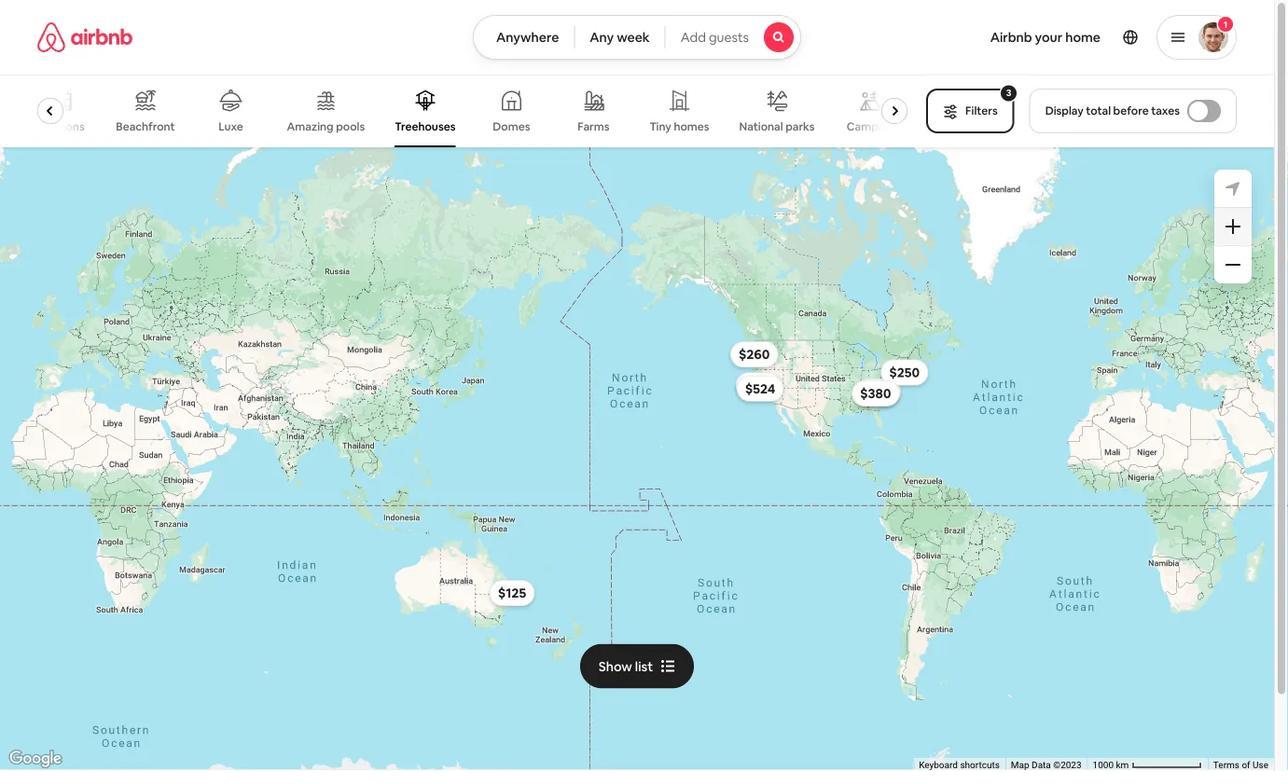 Task type: describe. For each thing, give the bounding box(es) containing it.
1 button
[[1157, 15, 1237, 60]]

show
[[599, 658, 633, 675]]

week
[[617, 29, 650, 46]]

shortcuts
[[961, 760, 1000, 771]]

keyboard
[[919, 760, 958, 771]]

mansions
[[36, 119, 85, 134]]

$125 button
[[490, 581, 535, 607]]

zoom in image
[[1226, 219, 1241, 234]]

none search field containing anywhere
[[473, 15, 802, 60]]

display
[[1046, 104, 1084, 118]]

terms of use
[[1214, 760, 1269, 771]]

$250 button
[[881, 360, 929, 386]]

airbnb
[[991, 29, 1033, 46]]

your
[[1035, 29, 1063, 46]]

1000 km
[[1093, 760, 1132, 771]]

filters
[[966, 104, 998, 118]]

taxes
[[1152, 104, 1180, 118]]

before
[[1114, 104, 1149, 118]]

list
[[635, 658, 653, 675]]

$260
[[739, 346, 770, 363]]

$111 button
[[855, 381, 897, 407]]

map
[[1011, 760, 1030, 771]]

©2023
[[1054, 760, 1082, 771]]

$125
[[498, 585, 527, 602]]

$524 button
[[737, 376, 784, 402]]

add guests button
[[665, 15, 802, 60]]

$136 button
[[856, 379, 901, 405]]

add
[[681, 29, 706, 46]]

$250
[[890, 364, 920, 381]]

1000
[[1093, 760, 1114, 771]]

km
[[1117, 760, 1129, 771]]

airbnb your home
[[991, 29, 1101, 46]]

filters button
[[927, 89, 1015, 133]]

profile element
[[824, 0, 1237, 75]]

$111
[[864, 386, 889, 402]]

show list
[[599, 658, 653, 675]]

data
[[1032, 760, 1051, 771]]

camping
[[847, 119, 896, 134]]

amazing
[[287, 119, 334, 134]]

luxe
[[219, 119, 244, 134]]

anywhere
[[496, 29, 559, 46]]

terms of use link
[[1214, 760, 1269, 771]]

tiny
[[650, 119, 672, 134]]

guests
[[709, 29, 749, 46]]

1000 km button
[[1088, 759, 1208, 772]]

any
[[590, 29, 614, 46]]



Task type: locate. For each thing, give the bounding box(es) containing it.
national parks
[[740, 119, 816, 134]]

amazing pools
[[287, 119, 366, 134]]

total
[[1086, 104, 1111, 118]]

treehouses
[[395, 119, 456, 134]]

add guests
[[681, 29, 749, 46]]

1
[[1224, 18, 1228, 30]]

group
[[34, 75, 916, 147]]

show list button
[[580, 644, 694, 689]]

use
[[1253, 760, 1269, 771]]

any week button
[[574, 15, 666, 60]]

beachfront
[[116, 119, 175, 134]]

$524
[[745, 381, 776, 397]]

None search field
[[473, 15, 802, 60]]

parks
[[786, 119, 816, 134]]

$260 button
[[731, 342, 779, 368]]

keyboard shortcuts button
[[919, 759, 1000, 772]]

home
[[1066, 29, 1101, 46]]

keyboard shortcuts
[[919, 760, 1000, 771]]

map data ©2023
[[1011, 760, 1082, 771]]

google map
showing 8 stays. region
[[0, 147, 1275, 772]]

$152 button
[[736, 373, 781, 399]]

anywhere button
[[473, 15, 575, 60]]

display total before taxes
[[1046, 104, 1180, 118]]

group containing national parks
[[34, 75, 916, 147]]

national
[[740, 119, 784, 134]]

google image
[[5, 747, 66, 772]]

display total before taxes button
[[1030, 89, 1237, 133]]

any week
[[590, 29, 650, 46]]

$250 $136
[[864, 364, 920, 400]]

$152
[[745, 377, 773, 394]]

zoom out image
[[1226, 258, 1241, 272]]

farms
[[578, 119, 610, 134]]

homes
[[675, 119, 710, 134]]

of
[[1242, 760, 1251, 771]]

terms
[[1214, 760, 1240, 771]]

pools
[[337, 119, 366, 134]]

domes
[[494, 119, 531, 134]]

airbnb your home link
[[980, 18, 1112, 57]]

$136
[[864, 384, 893, 400]]

$380
[[860, 385, 892, 402]]

$380 button
[[852, 381, 900, 407]]

tiny homes
[[650, 119, 710, 134]]



Task type: vqa. For each thing, say whether or not it's contained in the screenshot.
Anywhere button
yes



